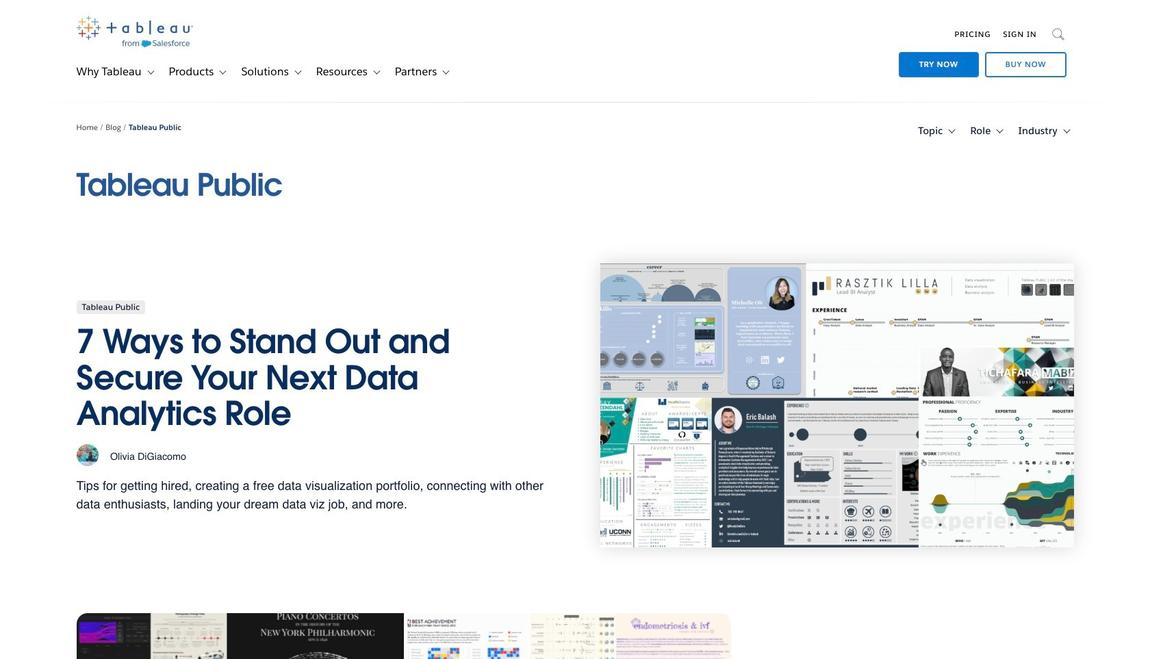Task type: locate. For each thing, give the bounding box(es) containing it.
menu toggle image
[[216, 66, 228, 78], [291, 66, 303, 78], [439, 66, 451, 78], [945, 125, 958, 137]]

menu toggle image
[[143, 66, 156, 78], [370, 66, 382, 78], [993, 125, 1006, 137], [1060, 125, 1072, 137]]

navigation
[[872, 19, 1067, 80]]

tableau, from salesforce image
[[76, 16, 193, 47]]

olivia digiacomo image
[[76, 445, 98, 466]]

navigation inside main element
[[872, 19, 1067, 80]]



Task type: vqa. For each thing, say whether or not it's contained in the screenshot.
right account.
no



Task type: describe. For each thing, give the bounding box(es) containing it.
main element
[[45, 0, 1106, 102]]



